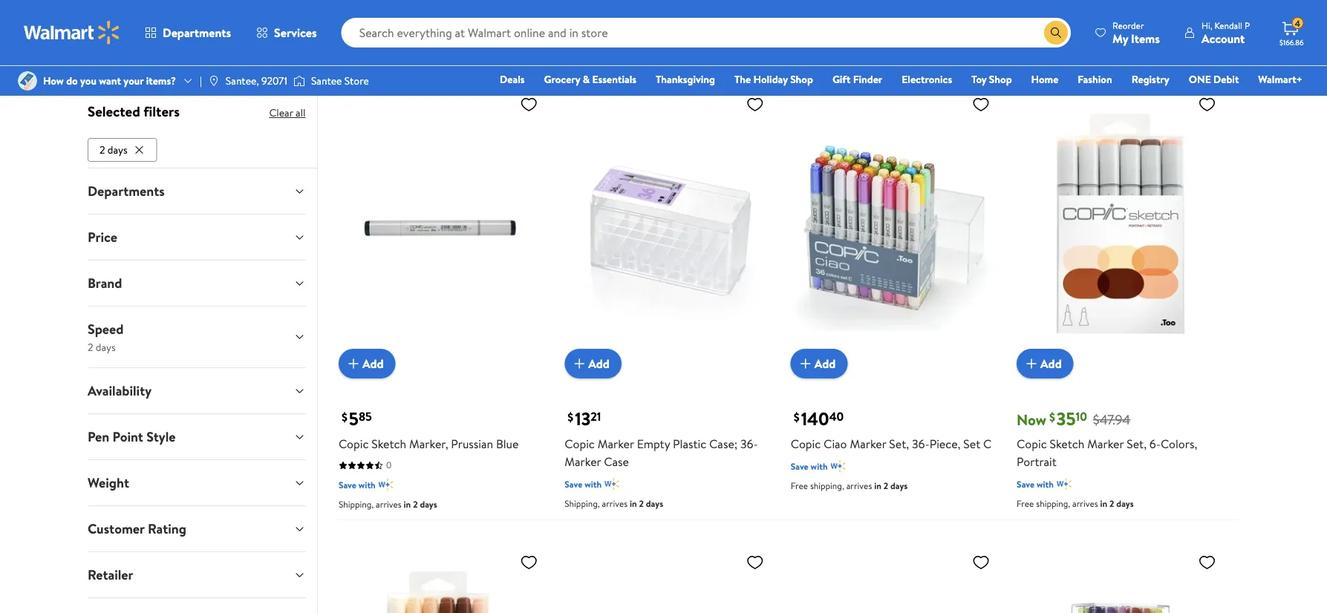 Task type: describe. For each thing, give the bounding box(es) containing it.
weight button
[[75, 460, 317, 506]]

customer rating button
[[75, 506, 317, 552]]

4 add button from the left
[[1017, 349, 1074, 379]]

customer
[[87, 520, 144, 538]]

add to favorites list, copic sketch marker, prussian blue image
[[520, 95, 538, 114]]

copic ciao marker set, 36-piece, set c image
[[791, 89, 996, 367]]

arrives down case
[[602, 498, 628, 510]]

add to favorites list, copic ciao marker set, 36-piece, set c image
[[973, 95, 990, 114]]

case
[[604, 454, 629, 470]]

3 add to cart image from the left
[[1023, 355, 1041, 373]]

140
[[801, 406, 829, 431]]

walmart image
[[24, 21, 120, 45]]

store
[[345, 74, 369, 88]]

home link
[[1025, 71, 1066, 87]]

add to favorites list, copic ciao artist marker set, 12-colors, basic image
[[1199, 553, 1217, 572]]

copic sketch marker set, 72-piece set, b, v2 image
[[791, 547, 996, 614]]

copic for 13
[[565, 436, 595, 452]]

how
[[43, 74, 64, 88]]

with for 13
[[585, 478, 602, 491]]

the
[[735, 72, 751, 87]]

plastic
[[673, 436, 707, 452]]

pen point style tab
[[75, 414, 317, 460]]

add to cart image
[[797, 355, 815, 373]]

blue
[[496, 436, 519, 452]]

marker,
[[409, 436, 448, 452]]

selected
[[87, 102, 140, 121]]

$ for 5
[[342, 409, 348, 425]]

availability
[[87, 382, 151, 400]]

style
[[146, 428, 175, 446]]

piece,
[[930, 436, 961, 452]]

applied filters section element
[[87, 102, 179, 121]]

speed 2 days
[[87, 320, 123, 354]]

save with left walmart plus image
[[339, 21, 376, 33]]

retailer tab
[[75, 553, 317, 598]]

$ for 13
[[568, 409, 574, 425]]

weight tab
[[75, 460, 317, 506]]

$47.94
[[1093, 411, 1131, 429]]

2 inside button
[[99, 142, 105, 157]]

2 days button
[[87, 138, 157, 162]]

grocery
[[544, 72, 580, 87]]

add to favorites list, copic marker empty plastic case; 36-marker case image
[[746, 95, 764, 114]]

1 set, from the left
[[890, 436, 909, 452]]

retailer
[[87, 566, 133, 584]]

you
[[80, 74, 97, 88]]

fashion
[[1078, 72, 1113, 87]]

with down '$ 5 85'
[[359, 479, 376, 491]]

walmart plus image for 140
[[831, 459, 846, 474]]

add to favorites list, copic ciao marker set, 6-colors, portrait image
[[520, 553, 538, 572]]

now $ 35 10 $47.94 copic sketch marker set, 6-colors, portrait
[[1017, 406, 1198, 470]]

free for 140
[[791, 480, 808, 492]]

$ 5 85
[[342, 406, 372, 431]]

copic inside the now $ 35 10 $47.94 copic sketch marker set, 6-colors, portrait
[[1017, 436, 1047, 452]]

essentials
[[593, 72, 637, 87]]

save with for $47.94
[[1017, 478, 1054, 491]]

6-
[[1150, 436, 1161, 452]]

add button for 5
[[339, 349, 396, 379]]

days inside 2 days button
[[107, 142, 127, 157]]

0 horizontal spatial shipping, arrives in 2 days
[[339, 498, 437, 511]]

do
[[66, 74, 78, 88]]

add to favorites list, copic sketch marker set, 72-piece set, b, v2 image
[[973, 553, 990, 572]]

save for 140
[[791, 460, 809, 473]]

Search search field
[[341, 18, 1071, 48]]

your
[[124, 74, 144, 88]]

days down 'copic ciao marker set, 36-piece, set c'
[[891, 480, 908, 492]]

save left walmart plus image
[[339, 21, 357, 33]]

$ for 140
[[794, 409, 800, 425]]

copic sketch marker, prussian blue
[[339, 436, 519, 452]]

40
[[829, 408, 844, 425]]

walmart+
[[1259, 72, 1303, 87]]

add to cart image for 5
[[345, 355, 362, 373]]

add button for 140
[[791, 349, 848, 379]]

my
[[1113, 30, 1129, 46]]

add to favorites list, copic sketch marker set, 6-colors, portrait image
[[1199, 95, 1217, 114]]

santee, 92071
[[226, 74, 287, 88]]

92071
[[262, 74, 287, 88]]

fashion link
[[1072, 71, 1119, 87]]

gift finder link
[[826, 71, 889, 87]]

free shipping, arrives in 2 days for 140
[[791, 480, 908, 492]]

|
[[200, 74, 202, 88]]

sketch inside the now $ 35 10 $47.94 copic sketch marker set, 6-colors, portrait
[[1050, 436, 1085, 452]]

the holiday shop
[[735, 72, 813, 87]]

price
[[87, 228, 117, 246]]

2 inside speed 2 days
[[87, 340, 93, 354]]

1 sketch from the left
[[372, 436, 407, 452]]

filters
[[143, 102, 179, 121]]

 image for how do you want your items?
[[18, 71, 37, 91]]

clear all
[[269, 105, 305, 120]]

brand
[[87, 274, 122, 292]]

save with for 13
[[565, 478, 602, 491]]

home
[[1032, 72, 1059, 87]]

36- inside copic marker empty plastic case; 36- marker case
[[741, 436, 758, 452]]

gift
[[833, 72, 851, 87]]

walmart+ link
[[1252, 71, 1310, 87]]

availability button
[[75, 368, 317, 414]]

2 days
[[99, 142, 127, 157]]

toy shop
[[972, 72, 1012, 87]]

days down "copic sketch marker, prussian blue"
[[420, 498, 437, 511]]

2 down the now $ 35 10 $47.94 copic sketch marker set, 6-colors, portrait
[[1110, 498, 1115, 510]]

speed tab
[[75, 307, 317, 368]]

speed
[[87, 320, 123, 339]]

&
[[583, 72, 590, 87]]

days inside speed 2 days
[[95, 340, 115, 354]]

1 horizontal spatial shipping, arrives in 2 days
[[565, 498, 664, 510]]

copic classic marker set, 72-piece set, a image
[[565, 547, 770, 614]]

departments tab
[[75, 168, 317, 214]]

clear
[[269, 105, 293, 120]]

brand tab
[[75, 261, 317, 306]]

toy shop link
[[965, 71, 1019, 87]]

save with for 140
[[791, 460, 828, 473]]

save down "5" on the bottom
[[339, 479, 357, 491]]

one
[[1189, 72, 1212, 87]]

in down 'copic ciao marker set, 36-piece, set c'
[[875, 480, 882, 492]]

add for 13
[[589, 356, 610, 372]]

ciao
[[824, 436, 847, 452]]

save for $47.94
[[1017, 478, 1035, 491]]

$166.86
[[1280, 37, 1304, 47]]

grocery & essentials
[[544, 72, 637, 87]]

0
[[386, 459, 392, 472]]

account
[[1202, 30, 1245, 46]]

electronics link
[[895, 71, 959, 87]]

copic ciao artist marker set, 12-colors, basic image
[[1017, 547, 1222, 614]]

pen point style button
[[75, 414, 317, 460]]

21
[[591, 408, 601, 425]]

finder
[[853, 72, 883, 87]]

availability tab
[[75, 368, 317, 414]]

copic sketch marker set, 6-colors, portrait image
[[1017, 89, 1222, 367]]

deals link
[[493, 71, 532, 87]]

marker up case
[[598, 436, 634, 452]]



Task type: vqa. For each thing, say whether or not it's contained in the screenshot.
1st $ from right
yes



Task type: locate. For each thing, give the bounding box(es) containing it.
debit
[[1214, 72, 1239, 87]]

walmart plus image down ciao
[[831, 459, 846, 474]]

departments down 2 days button
[[87, 182, 164, 200]]

 image
[[18, 71, 37, 91], [293, 74, 305, 88]]

with left walmart plus image
[[359, 21, 376, 33]]

set
[[964, 436, 981, 452]]

add to cart image up the now
[[1023, 355, 1041, 373]]

4 copic from the left
[[1017, 436, 1047, 452]]

arrives
[[376, 40, 402, 53], [847, 480, 872, 492], [602, 498, 628, 510], [1073, 498, 1099, 510], [376, 498, 402, 511]]

copic
[[339, 436, 369, 452], [565, 436, 595, 452], [791, 436, 821, 452], [1017, 436, 1047, 452]]

2 $ from the left
[[568, 409, 574, 425]]

registry
[[1132, 72, 1170, 87]]

shipping, for 140
[[810, 480, 845, 492]]

days right the 3+
[[425, 40, 443, 53]]

2 horizontal spatial add to cart image
[[1023, 355, 1041, 373]]

shipping, down portrait
[[1037, 498, 1071, 510]]

1 vertical spatial departments
[[87, 182, 164, 200]]

in down copic marker empty plastic case; 36- marker case
[[630, 498, 637, 510]]

clear all button
[[269, 101, 305, 125]]

0 horizontal spatial sketch
[[372, 436, 407, 452]]

days
[[425, 40, 443, 53], [107, 142, 127, 157], [95, 340, 115, 354], [891, 480, 908, 492], [646, 498, 664, 510], [1117, 498, 1134, 510], [420, 498, 437, 511]]

shipping, arrives in 2 days down 0
[[339, 498, 437, 511]]

copic inside copic marker empty plastic case; 36- marker case
[[565, 436, 595, 452]]

85
[[359, 408, 372, 425]]

selected filters
[[87, 102, 179, 121]]

shop right holiday on the right of the page
[[791, 72, 813, 87]]

now
[[1017, 409, 1047, 430]]

0 vertical spatial departments
[[163, 25, 231, 41]]

santee store
[[311, 74, 369, 88]]

0 vertical spatial departments button
[[132, 15, 244, 51]]

2 add button from the left
[[565, 349, 622, 379]]

2 set, from the left
[[1127, 436, 1147, 452]]

copic down 13
[[565, 436, 595, 452]]

add for 5
[[362, 356, 384, 372]]

0 horizontal spatial add to cart image
[[345, 355, 362, 373]]

walmart plus image down case
[[605, 477, 620, 492]]

2 36- from the left
[[912, 436, 930, 452]]

13
[[575, 406, 591, 431]]

days down copic marker empty plastic case; 36- marker case
[[646, 498, 664, 510]]

1 horizontal spatial 36-
[[912, 436, 930, 452]]

save down 140 at bottom
[[791, 460, 809, 473]]

p
[[1245, 19, 1250, 32]]

kendall
[[1215, 19, 1243, 32]]

holiday
[[754, 72, 788, 87]]

add to cart image up 13
[[571, 355, 589, 373]]

2 copic from the left
[[565, 436, 595, 452]]

36- right case;
[[741, 436, 758, 452]]

1 copic from the left
[[339, 436, 369, 452]]

free shipping, arrives in 2 days down portrait
[[1017, 498, 1134, 510]]

2 days list item
[[87, 135, 160, 162]]

walmart plus image for $47.94
[[1057, 477, 1072, 492]]

walmart plus image for 13
[[605, 477, 620, 492]]

case;
[[710, 436, 738, 452]]

days down the now $ 35 10 $47.94 copic sketch marker set, 6-colors, portrait
[[1117, 498, 1134, 510]]

set,
[[890, 436, 909, 452], [1127, 436, 1147, 452]]

add button for 13
[[565, 349, 622, 379]]

1 vertical spatial departments button
[[75, 168, 317, 214]]

 image for santee store
[[293, 74, 305, 88]]

1 vertical spatial free
[[1017, 498, 1034, 510]]

Walmart Site-Wide search field
[[341, 18, 1071, 48]]

marker down $47.94
[[1088, 436, 1124, 452]]

36- left set
[[912, 436, 930, 452]]

shop inside toy shop link
[[989, 72, 1012, 87]]

how do you want your items?
[[43, 74, 176, 88]]

2 down "copic sketch marker, prussian blue"
[[413, 498, 418, 511]]

services button
[[244, 15, 330, 51]]

1 add to cart image from the left
[[345, 355, 362, 373]]

set, inside the now $ 35 10 $47.94 copic sketch marker set, 6-colors, portrait
[[1127, 436, 1147, 452]]

save with down '$ 5 85'
[[339, 479, 376, 491]]

days down speed
[[95, 340, 115, 354]]

0 horizontal spatial 36-
[[741, 436, 758, 452]]

0 horizontal spatial free
[[791, 480, 808, 492]]

copic for 140
[[791, 436, 821, 452]]

1 horizontal spatial shop
[[989, 72, 1012, 87]]

pen
[[87, 428, 109, 446]]

with down ciao
[[811, 460, 828, 473]]

3 $ from the left
[[794, 409, 800, 425]]

customer rating tab
[[75, 506, 317, 552]]

arrives down ciao
[[847, 480, 872, 492]]

toy
[[972, 72, 987, 87]]

search icon image
[[1051, 27, 1062, 39]]

add to cart image for 13
[[571, 355, 589, 373]]

2
[[99, 142, 105, 157], [87, 340, 93, 354], [884, 480, 889, 492], [639, 498, 644, 510], [1110, 498, 1115, 510], [413, 498, 418, 511]]

price tab
[[75, 214, 317, 260]]

thanksgiving
[[656, 72, 715, 87]]

1 horizontal spatial free shipping, arrives in 2 days
[[1017, 498, 1134, 510]]

2 down speed
[[87, 340, 93, 354]]

$ inside the now $ 35 10 $47.94 copic sketch marker set, 6-colors, portrait
[[1050, 409, 1056, 425]]

departments inside tab
[[87, 182, 164, 200]]

free for $47.94
[[1017, 498, 1034, 510]]

1 36- from the left
[[741, 436, 758, 452]]

1 horizontal spatial set,
[[1127, 436, 1147, 452]]

departments button
[[132, 15, 244, 51], [75, 168, 317, 214]]

arrives down 0
[[376, 498, 402, 511]]

all
[[295, 105, 305, 120]]

1 horizontal spatial free
[[1017, 498, 1034, 510]]

 image right 92071
[[293, 74, 305, 88]]

in down "copic sketch marker, prussian blue"
[[404, 498, 411, 511]]

add to cart image up 85
[[345, 355, 362, 373]]

$ 13 21
[[568, 406, 601, 431]]

2 down 'copic ciao marker set, 36-piece, set c'
[[884, 480, 889, 492]]

$ left "5" on the bottom
[[342, 409, 348, 425]]

departments up "|"
[[163, 25, 231, 41]]

add up 85
[[362, 356, 384, 372]]

$ left 140 at bottom
[[794, 409, 800, 425]]

$ left 35
[[1050, 409, 1056, 425]]

one debit
[[1189, 72, 1239, 87]]

with for 140
[[811, 460, 828, 473]]

1 vertical spatial shipping,
[[1037, 498, 1071, 510]]

portrait
[[1017, 454, 1057, 470]]

$ 140 40
[[794, 406, 844, 431]]

$ left 13
[[568, 409, 574, 425]]

walmart plus image down the now $ 35 10 $47.94 copic sketch marker set, 6-colors, portrait
[[1057, 477, 1072, 492]]

add button up 21
[[565, 349, 622, 379]]

 image
[[208, 75, 220, 87]]

3 add from the left
[[815, 356, 836, 372]]

walmart plus image
[[831, 459, 846, 474], [605, 477, 620, 492], [1057, 477, 1072, 492], [379, 478, 394, 492]]

2 sketch from the left
[[1050, 436, 1085, 452]]

free shipping, arrives in 2 days for $47.94
[[1017, 498, 1134, 510]]

copic ciao marker set, 6-colors, portrait image
[[339, 547, 544, 614]]

items?
[[146, 74, 176, 88]]

add button up 85
[[339, 349, 396, 379]]

0 vertical spatial free shipping, arrives in 2 days
[[791, 480, 908, 492]]

2 down 'selected'
[[99, 142, 105, 157]]

set, left 6-
[[1127, 436, 1147, 452]]

1 $ from the left
[[342, 409, 348, 425]]

brand button
[[75, 261, 317, 306]]

hi,
[[1202, 19, 1213, 32]]

reorder
[[1113, 19, 1145, 32]]

0 horizontal spatial set,
[[890, 436, 909, 452]]

3 add button from the left
[[791, 349, 848, 379]]

customer rating
[[87, 520, 186, 538]]

deals
[[500, 72, 525, 87]]

items
[[1132, 30, 1160, 46]]

shipping, for $47.94
[[1037, 498, 1071, 510]]

pen point style
[[87, 428, 175, 446]]

grocery & essentials link
[[538, 71, 643, 87]]

save for 13
[[565, 478, 583, 491]]

add up 40
[[815, 356, 836, 372]]

1 horizontal spatial  image
[[293, 74, 305, 88]]

5
[[349, 406, 359, 431]]

shop inside the holiday shop link
[[791, 72, 813, 87]]

shop
[[791, 72, 813, 87], [989, 72, 1012, 87]]

shipping, arrives in 2 days
[[565, 498, 664, 510], [339, 498, 437, 511]]

departments button up "|"
[[132, 15, 244, 51]]

copic marker empty plastic case; 36-marker case image
[[565, 89, 770, 367]]

add up 35
[[1041, 356, 1062, 372]]

0 horizontal spatial shop
[[791, 72, 813, 87]]

$ inside $ 13 21
[[568, 409, 574, 425]]

arrives down walmart plus image
[[376, 40, 402, 53]]

save down portrait
[[1017, 478, 1035, 491]]

sketch down 35
[[1050, 436, 1085, 452]]

add to favorites list, copic classic marker set, 72-piece set, a image
[[746, 553, 764, 572]]

1 add from the left
[[362, 356, 384, 372]]

with down portrait
[[1037, 478, 1054, 491]]

copic down "5" on the bottom
[[339, 436, 369, 452]]

reorder my items
[[1113, 19, 1160, 46]]

save with down portrait
[[1017, 478, 1054, 491]]

10
[[1076, 408, 1088, 425]]

point
[[112, 428, 143, 446]]

days down 'selected'
[[107, 142, 127, 157]]

0 vertical spatial shipping,
[[810, 480, 845, 492]]

save with down ciao
[[791, 460, 828, 473]]

retailer button
[[75, 553, 317, 598]]

36-
[[741, 436, 758, 452], [912, 436, 930, 452]]

4
[[1295, 17, 1301, 29]]

free shipping, arrives in 2 days
[[791, 480, 908, 492], [1017, 498, 1134, 510]]

copic sketch marker, prussian blue image
[[339, 89, 544, 367]]

add button up the now
[[1017, 349, 1074, 379]]

1 add button from the left
[[339, 349, 396, 379]]

4 add from the left
[[1041, 356, 1062, 372]]

save with
[[339, 21, 376, 33], [791, 460, 828, 473], [565, 478, 602, 491], [1017, 478, 1054, 491], [339, 479, 376, 491]]

in down the now $ 35 10 $47.94 copic sketch marker set, 6-colors, portrait
[[1101, 498, 1108, 510]]

empty
[[637, 436, 670, 452]]

add up 21
[[589, 356, 610, 372]]

the holiday shop link
[[728, 71, 820, 87]]

set, left piece, at the right of the page
[[890, 436, 909, 452]]

1 horizontal spatial sketch
[[1050, 436, 1085, 452]]

santee,
[[226, 74, 259, 88]]

with
[[359, 21, 376, 33], [811, 460, 828, 473], [585, 478, 602, 491], [1037, 478, 1054, 491], [359, 479, 376, 491]]

copic up portrait
[[1017, 436, 1047, 452]]

marker inside the now $ 35 10 $47.94 copic sketch marker set, 6-colors, portrait
[[1088, 436, 1124, 452]]

3 copic from the left
[[791, 436, 821, 452]]

2 add from the left
[[589, 356, 610, 372]]

0 vertical spatial free
[[791, 480, 808, 492]]

free down 140 at bottom
[[791, 480, 808, 492]]

 image left the how
[[18, 71, 37, 91]]

copic for 5
[[339, 436, 369, 452]]

1 horizontal spatial shipping,
[[1037, 498, 1071, 510]]

0 horizontal spatial free shipping, arrives in 2 days
[[791, 480, 908, 492]]

add for 140
[[815, 356, 836, 372]]

2 down copic marker empty plastic case; 36- marker case
[[639, 498, 644, 510]]

arrives down the now $ 35 10 $47.94 copic sketch marker set, 6-colors, portrait
[[1073, 498, 1099, 510]]

services
[[274, 25, 317, 41]]

in left the 3+
[[404, 40, 411, 53]]

0 horizontal spatial shipping,
[[810, 480, 845, 492]]

sketch up 0
[[372, 436, 407, 452]]

walmart plus image down 0
[[379, 478, 394, 492]]

departments button up price dropdown button on the left
[[75, 168, 317, 214]]

electronics
[[902, 72, 953, 87]]

walmart plus image
[[379, 19, 394, 34]]

$ inside '$ 5 85'
[[342, 409, 348, 425]]

save with down 13
[[565, 478, 602, 491]]

add button
[[339, 349, 396, 379], [565, 349, 622, 379], [791, 349, 848, 379], [1017, 349, 1074, 379]]

save down 13
[[565, 478, 583, 491]]

free shipping, arrives in 2 days down ciao
[[791, 480, 908, 492]]

copic down 140 at bottom
[[791, 436, 821, 452]]

with for $47.94
[[1037, 478, 1054, 491]]

1 shop from the left
[[791, 72, 813, 87]]

shipping, arrives in 3+ days
[[339, 40, 443, 53]]

0 horizontal spatial  image
[[18, 71, 37, 91]]

want
[[99, 74, 121, 88]]

1 horizontal spatial add to cart image
[[571, 355, 589, 373]]

shop right toy at the top right
[[989, 72, 1012, 87]]

shipping, arrives in 2 days down case
[[565, 498, 664, 510]]

free
[[791, 480, 808, 492], [1017, 498, 1034, 510]]

with down $ 13 21 at the bottom left of page
[[585, 478, 602, 491]]

santee
[[311, 74, 342, 88]]

add button up $ 140 40
[[791, 349, 848, 379]]

4 $ from the left
[[1050, 409, 1056, 425]]

marker left case
[[565, 454, 601, 470]]

one debit link
[[1183, 71, 1246, 87]]

departments
[[163, 25, 231, 41], [87, 182, 164, 200]]

2 add to cart image from the left
[[571, 355, 589, 373]]

2 shop from the left
[[989, 72, 1012, 87]]

c
[[984, 436, 992, 452]]

thanksgiving link
[[649, 71, 722, 87]]

free down portrait
[[1017, 498, 1034, 510]]

save
[[339, 21, 357, 33], [791, 460, 809, 473], [565, 478, 583, 491], [1017, 478, 1035, 491], [339, 479, 357, 491]]

marker
[[598, 436, 634, 452], [850, 436, 887, 452], [1088, 436, 1124, 452], [565, 454, 601, 470]]

marker right ciao
[[850, 436, 887, 452]]

1 vertical spatial free shipping, arrives in 2 days
[[1017, 498, 1134, 510]]

copic ciao marker set, 36-piece, set c
[[791, 436, 992, 452]]

3+
[[413, 40, 423, 53]]

$ inside $ 140 40
[[794, 409, 800, 425]]

shipping, down ciao
[[810, 480, 845, 492]]

add to cart image
[[345, 355, 362, 373], [571, 355, 589, 373], [1023, 355, 1041, 373]]



